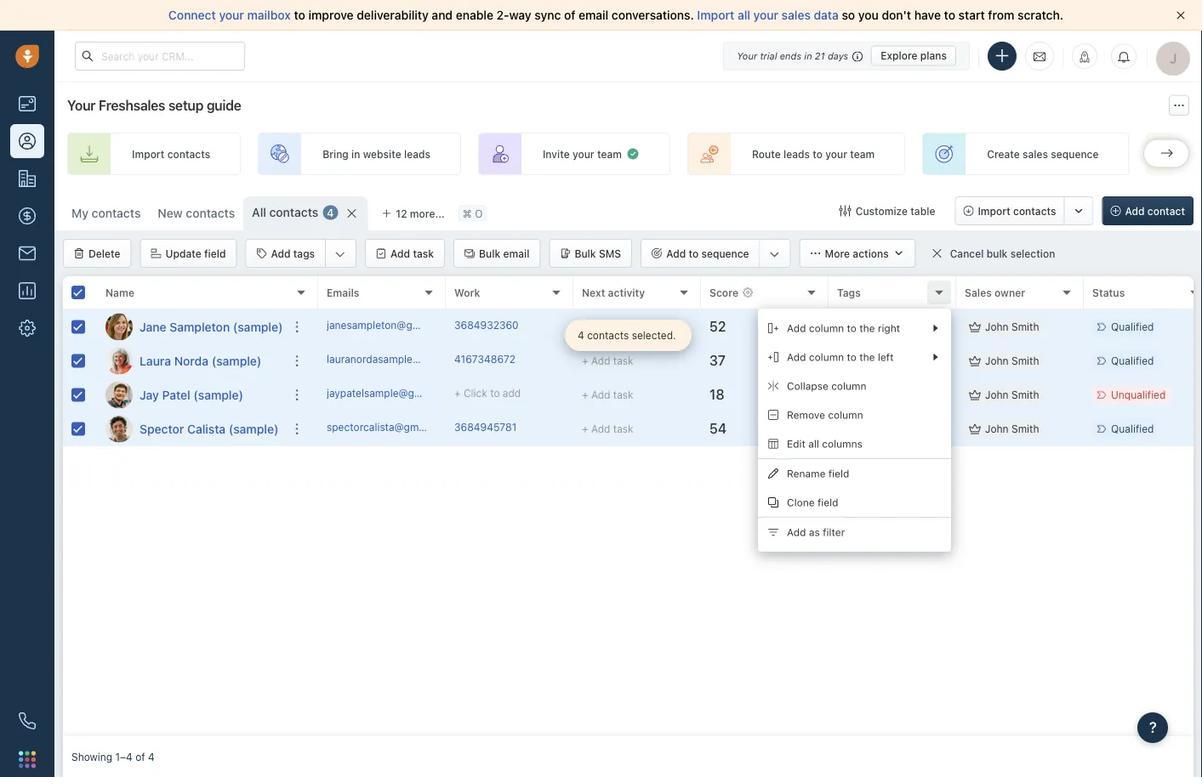 Task type: locate. For each thing, give the bounding box(es) containing it.
add for add as filter
[[787, 527, 806, 539]]

0 horizontal spatial of
[[135, 751, 145, 763]]

calista
[[187, 422, 226, 436]]

jay patel (sample)
[[140, 388, 243, 402]]

1 vertical spatial import contacts
[[978, 205, 1057, 217]]

2 + add task from the top
[[582, 389, 634, 401]]

qualified down unqualified
[[1111, 423, 1154, 435]]

bring
[[323, 148, 349, 160]]

0 vertical spatial in
[[804, 50, 812, 61]]

update field button
[[140, 239, 237, 268]]

sms
[[599, 248, 621, 260]]

0 horizontal spatial sequence
[[702, 248, 749, 260]]

1 j image from the top
[[106, 314, 133, 341]]

spectorcalista@gmail.com 3684945781
[[327, 422, 517, 433]]

add to sequence
[[666, 248, 749, 260]]

smith
[[1012, 321, 1039, 333], [1012, 355, 1039, 367], [1012, 389, 1039, 401], [1012, 423, 1039, 435]]

unqualified
[[1111, 389, 1166, 401]]

angle down image right tags
[[335, 246, 346, 263]]

the left right
[[860, 322, 875, 334]]

0 vertical spatial + add task
[[582, 355, 634, 367]]

4 smith from the top
[[1012, 423, 1039, 435]]

0 horizontal spatial import contacts
[[132, 148, 210, 160]]

the left the left
[[860, 351, 875, 363]]

improve
[[309, 8, 354, 22]]

email image
[[1034, 49, 1046, 63]]

0 horizontal spatial import
[[132, 148, 165, 160]]

add inside button
[[391, 248, 410, 260]]

your up trial
[[754, 8, 779, 22]]

press space to deselect this row. row down jay patel (sample) link
[[63, 413, 318, 447]]

1 vertical spatial sales
[[1023, 148, 1048, 160]]

add for add contact
[[1125, 205, 1145, 217]]

your left trial
[[737, 50, 758, 61]]

explore plans
[[881, 50, 947, 62]]

1 vertical spatial qualified
[[1111, 355, 1154, 367]]

+ click to add up collapse column menu item
[[837, 355, 904, 367]]

1 horizontal spatial all
[[809, 438, 819, 450]]

(sample) for jane sampleton (sample)
[[233, 320, 283, 334]]

4 john smith from the top
[[985, 423, 1039, 435]]

3684945781
[[454, 422, 517, 433]]

container_wx8msf4aqz5i3rn1 image inside customize table button
[[840, 205, 852, 217]]

setup
[[168, 97, 204, 114]]

18
[[710, 387, 725, 403]]

4 john from the top
[[985, 423, 1009, 435]]

sales inside create sales sequence 'link'
[[1023, 148, 1048, 160]]

+ click to add down the left
[[837, 389, 904, 401]]

import
[[697, 8, 735, 22], [132, 148, 165, 160], [978, 205, 1011, 217]]

team
[[597, 148, 622, 160], [850, 148, 875, 160]]

press space to deselect this row. row down the 18
[[318, 413, 1202, 447]]

2 + click to add from the top
[[837, 355, 904, 367]]

2 j image from the top
[[106, 382, 133, 409]]

3684932360
[[454, 319, 519, 331]]

my
[[71, 206, 88, 220]]

leads right route
[[784, 148, 810, 160]]

1 vertical spatial the
[[860, 351, 875, 363]]

j image left the jay
[[106, 382, 133, 409]]

collapse
[[787, 380, 829, 392]]

contacts up the selection
[[1014, 205, 1057, 217]]

column up remove column menu item
[[832, 380, 867, 392]]

edit all columns menu item
[[758, 430, 951, 459]]

bulk inside "button"
[[479, 248, 501, 260]]

john for 18
[[985, 389, 1009, 401]]

2 angle down image from the left
[[770, 246, 780, 263]]

3 + add task from the top
[[582, 423, 634, 435]]

4 inside 'all contacts 4'
[[327, 207, 334, 219]]

row group
[[63, 311, 318, 447], [318, 311, 1202, 447]]

import contacts up cancel bulk selection
[[978, 205, 1057, 217]]

press space to deselect this row. row up collapse
[[318, 345, 1202, 379]]

0 horizontal spatial your
[[67, 97, 95, 114]]

my contacts button
[[63, 197, 149, 231], [71, 206, 141, 220]]

your left "mailbox"
[[219, 8, 244, 22]]

of right 1–4
[[135, 751, 145, 763]]

edit
[[787, 438, 806, 450]]

j image left 'jane' at the left of page
[[106, 314, 133, 341]]

angle down image
[[335, 246, 346, 263], [770, 246, 780, 263]]

container_wx8msf4aqz5i3rn1 image inside invite your team link
[[626, 147, 640, 161]]

0 vertical spatial qualified
[[1111, 321, 1154, 333]]

+ add task
[[582, 355, 634, 367], [582, 389, 634, 401], [582, 423, 634, 435]]

your trial ends in 21 days
[[737, 50, 849, 61]]

0 vertical spatial 4
[[327, 207, 334, 219]]

field for rename field
[[829, 468, 850, 480]]

close image
[[1177, 11, 1185, 20]]

press space to deselect this row. row containing 37
[[318, 345, 1202, 379]]

0 horizontal spatial email
[[503, 248, 530, 260]]

0 vertical spatial email
[[579, 8, 609, 22]]

import all your sales data link
[[697, 8, 842, 22]]

import contacts button
[[955, 197, 1065, 226]]

(sample) down jane sampleton (sample) link
[[212, 354, 262, 368]]

1 horizontal spatial team
[[850, 148, 875, 160]]

column for collapse column
[[832, 380, 867, 392]]

0 vertical spatial your
[[737, 50, 758, 61]]

0 horizontal spatial angle down image
[[335, 246, 346, 263]]

2-
[[497, 8, 509, 22]]

+ click to add up the left
[[837, 321, 904, 333]]

1 vertical spatial all
[[809, 438, 819, 450]]

1 horizontal spatial import contacts
[[978, 205, 1057, 217]]

4 right 1–4
[[148, 751, 155, 763]]

1 horizontal spatial bulk
[[575, 248, 596, 260]]

bulk sms button
[[549, 239, 632, 268]]

all up your trial ends in 21 days
[[738, 8, 751, 22]]

1 angle down image from the left
[[335, 246, 346, 263]]

bulk down o on the top of the page
[[479, 248, 501, 260]]

click up "remove column"
[[847, 389, 870, 401]]

field for clone field
[[818, 497, 839, 509]]

your for your trial ends in 21 days
[[737, 50, 758, 61]]

3 john from the top
[[985, 389, 1009, 401]]

37
[[710, 353, 726, 369]]

column up add column to the left
[[809, 322, 844, 334]]

3 john smith from the top
[[985, 389, 1039, 401]]

0 vertical spatial of
[[564, 8, 576, 22]]

1 vertical spatial email
[[503, 248, 530, 260]]

0 vertical spatial import contacts
[[132, 148, 210, 160]]

(sample) right the calista
[[229, 422, 279, 436]]

3 smith from the top
[[1012, 389, 1039, 401]]

name
[[106, 287, 134, 299]]

2 vertical spatial field
[[818, 497, 839, 509]]

2 bulk from the left
[[575, 248, 596, 260]]

2 the from the top
[[860, 351, 875, 363]]

the
[[860, 322, 875, 334], [860, 351, 875, 363]]

0 horizontal spatial bulk
[[479, 248, 501, 260]]

(sample)
[[233, 320, 283, 334], [212, 354, 262, 368], [194, 388, 243, 402], [229, 422, 279, 436]]

container_wx8msf4aqz5i3rn1 image
[[626, 147, 640, 161], [582, 321, 594, 333], [969, 321, 981, 333], [969, 423, 981, 435]]

qualified down status in the top of the page
[[1111, 321, 1154, 333]]

add tags
[[271, 248, 315, 260]]

1 vertical spatial 4
[[578, 330, 584, 342]]

1 horizontal spatial leads
[[784, 148, 810, 160]]

import contacts down setup
[[132, 148, 210, 160]]

(sample) for jay patel (sample)
[[194, 388, 243, 402]]

angle down image for add to sequence
[[770, 246, 780, 263]]

1 vertical spatial + add task
[[582, 389, 634, 401]]

of right sync
[[564, 8, 576, 22]]

grid
[[63, 277, 1202, 737]]

0 vertical spatial the
[[860, 322, 875, 334]]

import inside button
[[978, 205, 1011, 217]]

import contacts
[[132, 148, 210, 160], [978, 205, 1057, 217]]

angle down image inside "add to sequence" group
[[770, 246, 780, 263]]

press space to deselect this row. row containing spector calista (sample)
[[63, 413, 318, 447]]

0 vertical spatial sales
[[782, 8, 811, 22]]

sales
[[965, 287, 992, 299]]

add for 52
[[886, 321, 904, 333]]

j image for jane sampleton (sample)
[[106, 314, 133, 341]]

1 vertical spatial + click to add
[[837, 355, 904, 367]]

your left freshsales
[[67, 97, 95, 114]]

add inside group
[[666, 248, 686, 260]]

activity
[[608, 287, 645, 299]]

team right invite
[[597, 148, 622, 160]]

all inside menu item
[[809, 438, 819, 450]]

click down '4167348672' link
[[464, 388, 487, 399]]

to
[[294, 8, 305, 22], [944, 8, 956, 22], [813, 148, 823, 160], [689, 248, 699, 260], [873, 321, 883, 333], [847, 322, 857, 334], [847, 351, 857, 363], [873, 355, 883, 367], [490, 388, 500, 399], [873, 389, 883, 401]]

j image
[[106, 314, 133, 341], [106, 382, 133, 409]]

add down right
[[886, 355, 904, 367]]

in left the 21
[[804, 50, 812, 61]]

spector calista (sample) link
[[140, 421, 279, 438]]

press space to deselect this row. row up jay patel (sample)
[[63, 345, 318, 379]]

2 vertical spatial + add task
[[582, 423, 634, 435]]

add to sequence group
[[641, 239, 791, 268]]

lauranordasample@gmail.com link
[[327, 352, 471, 370]]

field right update
[[204, 248, 226, 260]]

1 horizontal spatial your
[[737, 50, 758, 61]]

1 horizontal spatial 4
[[327, 207, 334, 219]]

2 horizontal spatial import
[[978, 205, 1011, 217]]

1 + add task from the top
[[582, 355, 634, 367]]

row group containing 52
[[318, 311, 1202, 447]]

1 vertical spatial import
[[132, 148, 165, 160]]

smith for 18
[[1012, 389, 1039, 401]]

2 team from the left
[[850, 148, 875, 160]]

column for add column to the right
[[809, 322, 844, 334]]

your
[[737, 50, 758, 61], [67, 97, 95, 114]]

1 horizontal spatial angle down image
[[770, 246, 780, 263]]

import down your freshsales setup guide on the top left of the page
[[132, 148, 165, 160]]

1 leads from the left
[[404, 148, 431, 160]]

import right conversations.
[[697, 8, 735, 22]]

4167348672
[[454, 353, 516, 365]]

jaypatelsample@gmail.com + click to add
[[327, 388, 521, 399]]

new contacts
[[158, 206, 235, 220]]

column
[[809, 322, 844, 334], [809, 351, 844, 363], [832, 380, 867, 392], [828, 409, 863, 421]]

press space to deselect this row. row up norda at the top left of page
[[63, 311, 318, 345]]

1 vertical spatial in
[[352, 148, 360, 160]]

sales left data
[[782, 8, 811, 22]]

2 vertical spatial import
[[978, 205, 1011, 217]]

team up customize
[[850, 148, 875, 160]]

1 john from the top
[[985, 321, 1009, 333]]

(sample) up 'spector calista (sample)'
[[194, 388, 243, 402]]

in right the bring
[[352, 148, 360, 160]]

1 row group from the left
[[63, 311, 318, 447]]

1 + click to add from the top
[[837, 321, 904, 333]]

invite your team link
[[478, 133, 671, 175]]

0 vertical spatial all
[[738, 8, 751, 22]]

press space to deselect this row. row containing laura norda (sample)
[[63, 345, 318, 379]]

2 qualified from the top
[[1111, 355, 1154, 367]]

add down the left
[[886, 389, 904, 401]]

0 horizontal spatial team
[[597, 148, 622, 160]]

laura
[[140, 354, 171, 368]]

in
[[804, 50, 812, 61], [352, 148, 360, 160]]

+ add task for 54
[[582, 423, 634, 435]]

sequence right create
[[1051, 148, 1099, 160]]

press space to deselect this row. row up 54
[[318, 379, 1202, 413]]

angle down image inside add tags 'group'
[[335, 246, 346, 263]]

qualified up unqualified
[[1111, 355, 1154, 367]]

1 bulk from the left
[[479, 248, 501, 260]]

qualified for 52
[[1111, 321, 1154, 333]]

john smith for 54
[[985, 423, 1039, 435]]

menu containing add column to the right
[[758, 309, 951, 552]]

⌘ o
[[463, 208, 483, 219]]

freshworks switcher image
[[19, 752, 36, 769]]

cancel bulk selection
[[950, 248, 1056, 260]]

0 vertical spatial sequence
[[1051, 148, 1099, 160]]

0 vertical spatial + click to add
[[837, 321, 904, 333]]

add as filter
[[787, 527, 845, 539]]

qualified for 54
[[1111, 423, 1154, 435]]

press space to deselect this row. row
[[63, 311, 318, 345], [318, 311, 1202, 345], [63, 345, 318, 379], [318, 345, 1202, 379], [63, 379, 318, 413], [318, 379, 1202, 413], [63, 413, 318, 447], [318, 413, 1202, 447]]

2 vertical spatial qualified
[[1111, 423, 1154, 435]]

3684945781 link
[[454, 420, 517, 438]]

bring in website leads
[[323, 148, 431, 160]]

0 vertical spatial j image
[[106, 314, 133, 341]]

press space to deselect this row. row containing 54
[[318, 413, 1202, 447]]

bulk inside button
[[575, 248, 596, 260]]

+ add task for 18
[[582, 389, 634, 401]]

3 qualified from the top
[[1111, 423, 1154, 435]]

field for update field
[[204, 248, 226, 260]]

all
[[738, 8, 751, 22], [809, 438, 819, 450]]

route leads to your team link
[[688, 133, 906, 175]]

right
[[878, 322, 901, 334]]

+ click to add for 18
[[837, 389, 904, 401]]

score
[[710, 287, 739, 299]]

import up bulk
[[978, 205, 1011, 217]]

filter
[[823, 527, 845, 539]]

1 vertical spatial your
[[67, 97, 95, 114]]

2 vertical spatial + click to add
[[837, 389, 904, 401]]

name row
[[63, 277, 318, 311]]

sequence inside button
[[702, 248, 749, 260]]

(sample) right sampleton
[[233, 320, 283, 334]]

sequence for create sales sequence
[[1051, 148, 1099, 160]]

connect your mailbox link
[[168, 8, 294, 22]]

4 right all contacts link
[[327, 207, 334, 219]]

clone field
[[787, 497, 839, 509]]

2 smith from the top
[[1012, 355, 1039, 367]]

bring in website leads link
[[258, 133, 461, 175]]

field inside "button"
[[204, 248, 226, 260]]

sequence for add to sequence
[[702, 248, 749, 260]]

1 vertical spatial j image
[[106, 382, 133, 409]]

field right clone on the right
[[818, 497, 839, 509]]

1 horizontal spatial import
[[697, 8, 735, 22]]

sequence inside 'link'
[[1051, 148, 1099, 160]]

angle down image left more
[[770, 246, 780, 263]]

contacts down setup
[[167, 148, 210, 160]]

add up the left
[[886, 321, 904, 333]]

create sales sequence link
[[923, 133, 1130, 175]]

52
[[710, 319, 726, 335]]

add inside menu item
[[787, 527, 806, 539]]

4 down next
[[578, 330, 584, 342]]

contacts down next activity
[[587, 330, 629, 342]]

1 horizontal spatial email
[[579, 8, 609, 22]]

add for add to sequence
[[666, 248, 686, 260]]

add as filter menu item
[[758, 518, 951, 547]]

0 horizontal spatial all
[[738, 8, 751, 22]]

sequence up score
[[702, 248, 749, 260]]

column up the columns
[[828, 409, 863, 421]]

your
[[219, 8, 244, 22], [754, 8, 779, 22], [573, 148, 595, 160], [826, 148, 848, 160]]

add inside 'group'
[[271, 248, 291, 260]]

bulk left 'sms'
[[575, 248, 596, 260]]

press space to deselect this row. row down score
[[318, 311, 1202, 345]]

update
[[166, 248, 201, 260]]

of
[[564, 8, 576, 22], [135, 751, 145, 763]]

0 vertical spatial field
[[204, 248, 226, 260]]

3 + click to add from the top
[[837, 389, 904, 401]]

1 horizontal spatial sequence
[[1051, 148, 1099, 160]]

tags
[[837, 287, 861, 299]]

conversations.
[[612, 8, 694, 22]]

2 horizontal spatial 4
[[578, 330, 584, 342]]

1 horizontal spatial sales
[[1023, 148, 1048, 160]]

1 vertical spatial field
[[829, 468, 850, 480]]

2 john from the top
[[985, 355, 1009, 367]]

1 qualified from the top
[[1111, 321, 1154, 333]]

leads right website
[[404, 148, 431, 160]]

j image for jay patel (sample)
[[106, 382, 133, 409]]

column up collapse column
[[809, 351, 844, 363]]

sales right create
[[1023, 148, 1048, 160]]

norda
[[174, 354, 209, 368]]

menu
[[758, 309, 951, 552]]

1 smith from the top
[[1012, 321, 1039, 333]]

press space to deselect this row. row down norda at the top left of page
[[63, 379, 318, 413]]

1 the from the top
[[860, 322, 875, 334]]

you
[[859, 8, 879, 22]]

2 vertical spatial 4
[[148, 751, 155, 763]]

1 vertical spatial sequence
[[702, 248, 749, 260]]

customize table
[[856, 205, 936, 217]]

trial
[[760, 50, 777, 61]]

import contacts inside button
[[978, 205, 1057, 217]]

spector calista (sample)
[[140, 422, 279, 436]]

+ click to add for 52
[[837, 321, 904, 333]]

add
[[1125, 205, 1145, 217], [271, 248, 291, 260], [391, 248, 410, 260], [666, 248, 686, 260], [787, 322, 806, 334], [787, 351, 806, 363], [591, 355, 611, 367], [591, 389, 611, 401], [591, 423, 611, 435], [787, 527, 806, 539]]

1 john smith from the top
[[985, 321, 1039, 333]]

2 row group from the left
[[318, 311, 1202, 447]]

all right edit
[[809, 438, 819, 450]]

container_wx8msf4aqz5i3rn1 image
[[840, 205, 852, 217], [932, 248, 943, 260], [969, 355, 981, 367], [969, 389, 981, 401]]

2 john smith from the top
[[985, 355, 1039, 367]]

contacts right new
[[186, 206, 235, 220]]

0 horizontal spatial leads
[[404, 148, 431, 160]]

field down the columns
[[829, 468, 850, 480]]

click left right
[[847, 321, 870, 333]]

janesampleton@gmail.com link
[[327, 318, 456, 336]]

janesampleton@gmail.com 3684932360
[[327, 319, 519, 331]]

leads
[[404, 148, 431, 160], [784, 148, 810, 160]]

(sample) for laura norda (sample)
[[212, 354, 262, 368]]

click up collapse column menu item
[[847, 355, 870, 367]]



Task type: describe. For each thing, give the bounding box(es) containing it.
add for add column to the right
[[787, 322, 806, 334]]

from
[[988, 8, 1015, 22]]

your right route
[[826, 148, 848, 160]]

emails
[[327, 287, 359, 299]]

press space to deselect this row. row containing 52
[[318, 311, 1202, 345]]

0 vertical spatial import
[[697, 8, 735, 22]]

edit all columns
[[787, 438, 863, 450]]

3684932360 link
[[454, 318, 519, 336]]

collapse column
[[787, 380, 867, 392]]

spectorcalista@gmail.com
[[327, 422, 453, 433]]

add for add tags
[[271, 248, 291, 260]]

freshsales
[[99, 97, 165, 114]]

bulk email button
[[454, 239, 541, 268]]

website
[[363, 148, 401, 160]]

scratch.
[[1018, 8, 1064, 22]]

column for remove column
[[828, 409, 863, 421]]

1 horizontal spatial of
[[564, 8, 576, 22]]

import contacts for import contacts link
[[132, 148, 210, 160]]

john for 54
[[985, 423, 1009, 435]]

left
[[878, 351, 894, 363]]

add contact
[[1125, 205, 1185, 217]]

john for 37
[[985, 355, 1009, 367]]

smith for 37
[[1012, 355, 1039, 367]]

add task button
[[365, 239, 445, 268]]

email inside "button"
[[503, 248, 530, 260]]

explore plans link
[[872, 46, 957, 66]]

customize table button
[[829, 197, 947, 226]]

enable
[[456, 8, 494, 22]]

laura norda (sample)
[[140, 354, 262, 368]]

import contacts link
[[67, 133, 241, 175]]

contacts right the all at top left
[[269, 206, 319, 220]]

patel
[[162, 388, 190, 402]]

name column header
[[97, 277, 318, 311]]

sales owner
[[965, 287, 1026, 299]]

rename field menu item
[[758, 460, 951, 488]]

4 contacts selected.
[[578, 330, 676, 342]]

my contacts
[[71, 206, 141, 220]]

the for left
[[860, 351, 875, 363]]

more...
[[410, 208, 445, 220]]

grid containing 52
[[63, 277, 1202, 737]]

bulk for bulk sms
[[575, 248, 596, 260]]

0 horizontal spatial sales
[[782, 8, 811, 22]]

rename field
[[787, 468, 850, 480]]

click for 18
[[847, 389, 870, 401]]

the for right
[[860, 322, 875, 334]]

create sales sequence
[[987, 148, 1099, 160]]

john for 52
[[985, 321, 1009, 333]]

contacts inside button
[[1014, 205, 1057, 217]]

bulk email
[[479, 248, 530, 260]]

selection
[[1011, 248, 1056, 260]]

12 more... button
[[372, 202, 454, 226]]

1 horizontal spatial in
[[804, 50, 812, 61]]

import contacts group
[[955, 197, 1094, 226]]

column for add column to the left
[[809, 351, 844, 363]]

lauranordasample@gmail.com
[[327, 353, 471, 365]]

press space to deselect this row. row containing jane sampleton (sample)
[[63, 311, 318, 345]]

next
[[582, 287, 605, 299]]

delete button
[[63, 239, 131, 268]]

invite your team
[[543, 148, 622, 160]]

contact
[[1148, 205, 1185, 217]]

angle down image for add tags
[[335, 246, 346, 263]]

more actions button
[[800, 239, 916, 268]]

1 team from the left
[[597, 148, 622, 160]]

add for 18
[[886, 389, 904, 401]]

ends
[[780, 50, 802, 61]]

contacts right my
[[92, 206, 141, 220]]

(sample) for spector calista (sample)
[[229, 422, 279, 436]]

54
[[710, 421, 727, 437]]

smith for 52
[[1012, 321, 1039, 333]]

route
[[752, 148, 781, 160]]

0 horizontal spatial 4
[[148, 751, 155, 763]]

add for add column to the left
[[787, 351, 806, 363]]

guide
[[207, 97, 241, 114]]

rename
[[787, 468, 826, 480]]

press space to deselect this row. row containing jay patel (sample)
[[63, 379, 318, 413]]

contacts inside grid
[[587, 330, 629, 342]]

qualified for 37
[[1111, 355, 1154, 367]]

+ click to add for 37
[[837, 355, 904, 367]]

add down '4167348672' link
[[503, 388, 521, 399]]

table
[[911, 205, 936, 217]]

add tags button
[[246, 240, 325, 267]]

john smith for 52
[[985, 321, 1039, 333]]

add tags group
[[245, 239, 357, 268]]

jane sampleton (sample) link
[[140, 319, 283, 336]]

plans
[[921, 50, 947, 62]]

task inside button
[[413, 248, 434, 260]]

Search your CRM... text field
[[75, 42, 245, 71]]

press space to deselect this row. row containing 18
[[318, 379, 1202, 413]]

click for 37
[[847, 355, 870, 367]]

add column to the left
[[787, 351, 894, 363]]

remove column
[[787, 409, 863, 421]]

all
[[252, 206, 266, 220]]

jay
[[140, 388, 159, 402]]

sampleton
[[170, 320, 230, 334]]

2 leads from the left
[[784, 148, 810, 160]]

jay patel (sample) link
[[140, 387, 243, 404]]

your freshsales setup guide
[[67, 97, 241, 114]]

task for 54
[[613, 423, 634, 435]]

click for 52
[[847, 321, 870, 333]]

your for your freshsales setup guide
[[67, 97, 95, 114]]

route leads to your team
[[752, 148, 875, 160]]

mailbox
[[247, 8, 291, 22]]

1 vertical spatial of
[[135, 751, 145, 763]]

4167348672 link
[[454, 352, 516, 370]]

update field
[[166, 248, 226, 260]]

add to sequence button
[[642, 240, 760, 267]]

21
[[815, 50, 825, 61]]

collapse column menu item
[[758, 372, 951, 401]]

clone field menu item
[[758, 488, 951, 517]]

import for import contacts link
[[132, 148, 165, 160]]

remove column menu item
[[758, 401, 951, 430]]

task for 37
[[613, 355, 634, 367]]

row group containing jane sampleton (sample)
[[63, 311, 318, 447]]

explore
[[881, 50, 918, 62]]

4 inside grid
[[578, 330, 584, 342]]

so
[[842, 8, 855, 22]]

jane
[[140, 320, 167, 334]]

s image
[[106, 416, 133, 443]]

add for add task
[[391, 248, 410, 260]]

o
[[475, 208, 483, 219]]

to inside button
[[689, 248, 699, 260]]

add for 37
[[886, 355, 904, 367]]

jaypatelsample@gmail.com
[[327, 388, 457, 399]]

selected.
[[632, 330, 676, 342]]

connect
[[168, 8, 216, 22]]

john smith for 37
[[985, 355, 1039, 367]]

import contacts for import contacts button
[[978, 205, 1057, 217]]

import for import contacts button
[[978, 205, 1011, 217]]

janesampleton@gmail.com
[[327, 319, 456, 331]]

all contacts link
[[252, 204, 319, 221]]

task for 18
[[613, 389, 634, 401]]

status
[[1093, 287, 1125, 299]]

more
[[825, 248, 850, 260]]

0 horizontal spatial in
[[352, 148, 360, 160]]

showing 1–4 of 4
[[71, 751, 155, 763]]

columns
[[822, 438, 863, 450]]

12
[[396, 208, 407, 220]]

smith for 54
[[1012, 423, 1039, 435]]

your right invite
[[573, 148, 595, 160]]

add contact button
[[1103, 197, 1194, 226]]

invite
[[543, 148, 570, 160]]

way
[[509, 8, 532, 22]]

+ add task for 37
[[582, 355, 634, 367]]

bulk sms
[[575, 248, 621, 260]]

clone
[[787, 497, 815, 509]]

l image
[[106, 348, 133, 375]]

bulk for bulk email
[[479, 248, 501, 260]]

phone image
[[19, 713, 36, 730]]

john smith for 18
[[985, 389, 1039, 401]]

phone element
[[10, 705, 44, 739]]

tags
[[293, 248, 315, 260]]

create
[[987, 148, 1020, 160]]



Task type: vqa. For each thing, say whether or not it's contained in the screenshot.
Send email image
no



